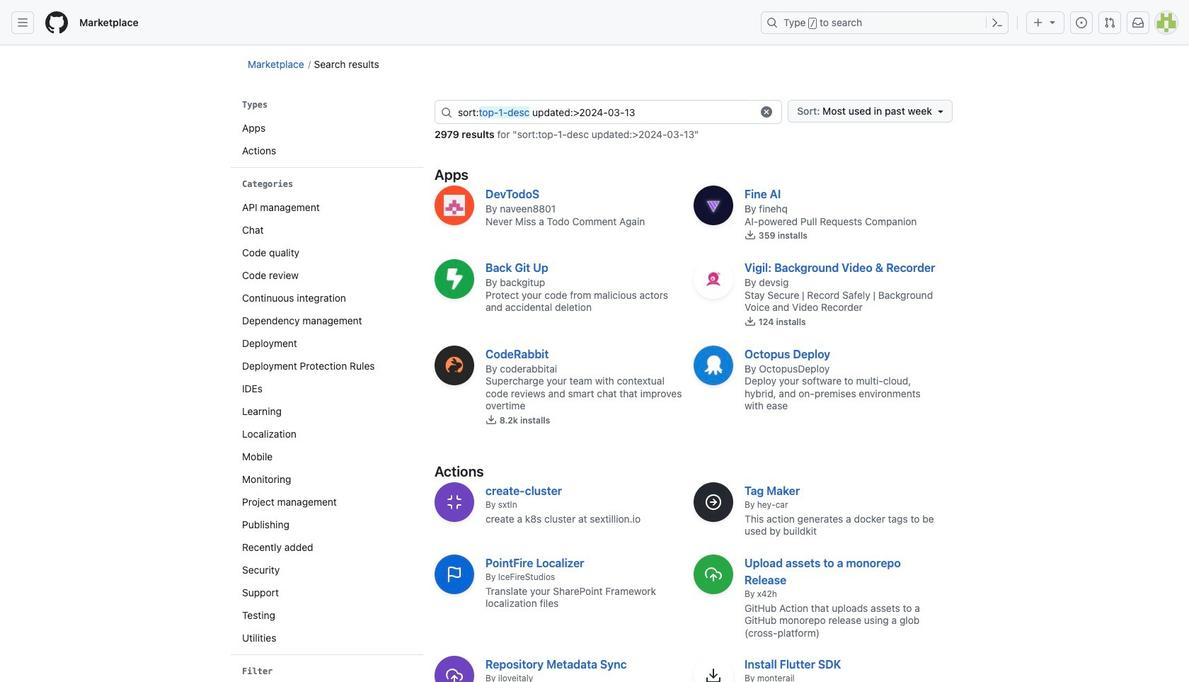 Task type: vqa. For each thing, say whether or not it's contained in the screenshot.
"Command Palette" icon
yes



Task type: locate. For each thing, give the bounding box(es) containing it.
download image
[[745, 229, 756, 241], [745, 316, 756, 327]]

x circle fill image
[[762, 106, 773, 118]]

2 download image from the top
[[745, 316, 756, 327]]

0 horizontal spatial triangle down image
[[936, 106, 947, 117]]

2 list from the top
[[237, 196, 418, 649]]

list
[[237, 117, 418, 162], [237, 196, 418, 649]]

1 vertical spatial list
[[237, 196, 418, 649]]

1 vertical spatial download image
[[745, 316, 756, 327]]

git pull request image
[[1105, 17, 1116, 28]]

command palette image
[[992, 17, 1004, 28]]

notifications image
[[1133, 17, 1145, 28]]

triangle down image
[[1048, 16, 1059, 28], [936, 106, 947, 117]]

download image
[[486, 414, 497, 425]]

0 vertical spatial download image
[[745, 229, 756, 241]]

0 vertical spatial list
[[237, 117, 418, 162]]

1 horizontal spatial triangle down image
[[1048, 16, 1059, 28]]



Task type: describe. For each thing, give the bounding box(es) containing it.
1 download image from the top
[[745, 229, 756, 241]]

1 list from the top
[[237, 117, 418, 162]]

issue opened image
[[1077, 17, 1088, 28]]

0 vertical spatial triangle down image
[[1048, 16, 1059, 28]]

Search for apps and actions text field
[[458, 101, 752, 123]]

1 vertical spatial triangle down image
[[936, 106, 947, 117]]

plus image
[[1033, 17, 1045, 28]]

homepage image
[[45, 11, 68, 34]]

search image
[[441, 107, 453, 118]]



